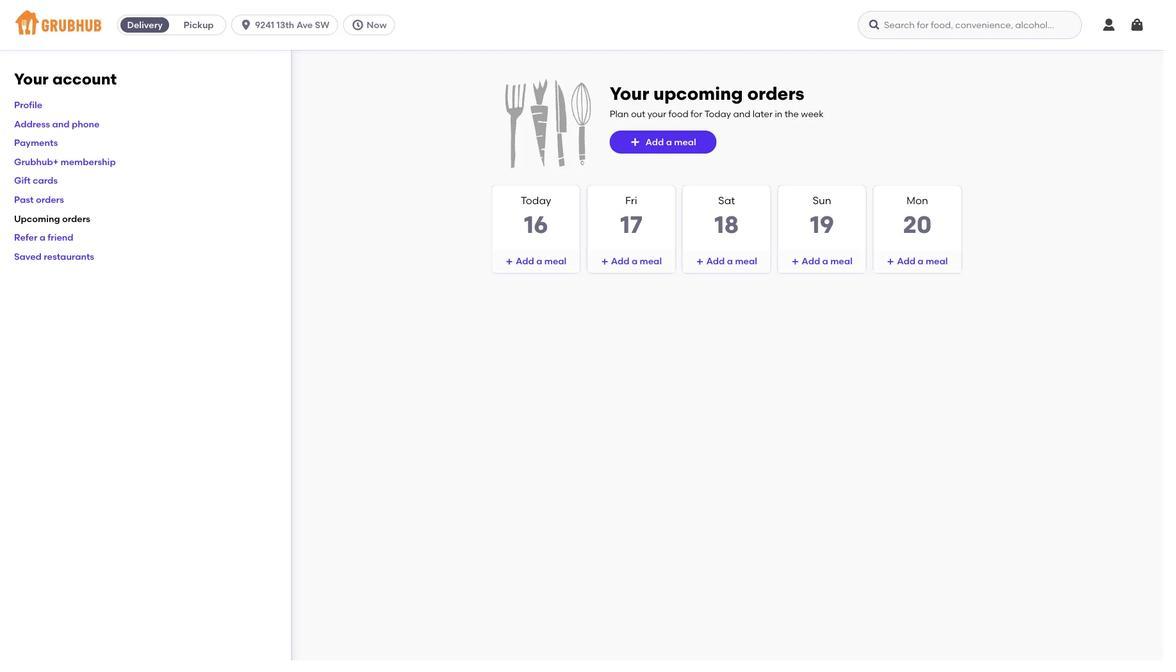 Task type: describe. For each thing, give the bounding box(es) containing it.
past orders link
[[14, 194, 64, 205]]

grubhub+ membership link
[[14, 156, 116, 167]]

now button
[[343, 15, 400, 35]]

cards
[[33, 175, 58, 186]]

plan
[[610, 108, 629, 119]]

add a meal for 19
[[802, 256, 853, 267]]

a right refer
[[40, 232, 45, 243]]

for
[[691, 108, 703, 119]]

address and phone
[[14, 118, 100, 129]]

a for 19
[[822, 256, 828, 267]]

and inside your upcoming orders plan out your food for today and later in the week
[[733, 108, 751, 119]]

the
[[785, 108, 799, 119]]

payments
[[14, 137, 58, 148]]

pickup
[[184, 20, 214, 30]]

today inside your upcoming orders plan out your food for today and later in the week
[[705, 108, 731, 119]]

your
[[648, 108, 667, 119]]

a down the food
[[666, 137, 672, 148]]

a for 18
[[727, 256, 733, 267]]

16
[[524, 211, 548, 239]]

upcoming orders
[[14, 213, 90, 224]]

profile
[[14, 99, 42, 110]]

ave
[[296, 20, 313, 30]]

add down your
[[646, 137, 664, 148]]

week
[[801, 108, 824, 119]]

add a meal for 16
[[516, 256, 567, 267]]

your account
[[14, 70, 117, 88]]

13th
[[276, 20, 294, 30]]

18
[[714, 211, 739, 239]]

fri
[[625, 194, 637, 207]]

fri 17
[[620, 194, 643, 239]]

add a meal for 18
[[706, 256, 757, 267]]

later
[[753, 108, 773, 119]]

add a meal button for 19
[[779, 250, 866, 273]]

orders inside your upcoming orders plan out your food for today and later in the week
[[747, 83, 804, 104]]

add for 16
[[516, 256, 534, 267]]

meal for 16
[[544, 256, 567, 267]]

9241 13th ave sw
[[255, 20, 330, 30]]

0 horizontal spatial today
[[521, 194, 551, 207]]

friend
[[48, 232, 73, 243]]

mon 20
[[903, 194, 932, 239]]

gift cards
[[14, 175, 58, 186]]

payments link
[[14, 137, 58, 148]]

9241
[[255, 20, 274, 30]]

saved
[[14, 251, 42, 262]]

a for 16
[[536, 256, 542, 267]]

delivery
[[127, 20, 163, 30]]

address and phone link
[[14, 118, 100, 129]]

add for 19
[[802, 256, 820, 267]]

upcoming
[[654, 83, 743, 104]]

past orders
[[14, 194, 64, 205]]

main navigation navigation
[[0, 0, 1164, 50]]

grubhub+ membership
[[14, 156, 116, 167]]

a for 17
[[632, 256, 638, 267]]

sat 18
[[714, 194, 739, 239]]

refer
[[14, 232, 37, 243]]



Task type: locate. For each thing, give the bounding box(es) containing it.
2 vertical spatial orders
[[62, 213, 90, 224]]

add a meal down the food
[[646, 137, 696, 148]]

meal for 18
[[735, 256, 757, 267]]

1 horizontal spatial and
[[733, 108, 751, 119]]

svg image for add a meal button related to 19
[[792, 258, 799, 266]]

saved restaurants link
[[14, 251, 94, 262]]

address
[[14, 118, 50, 129]]

out
[[631, 108, 645, 119]]

add a meal button down the '16'
[[492, 250, 580, 273]]

and
[[733, 108, 751, 119], [52, 118, 70, 129]]

meal down the food
[[674, 137, 696, 148]]

profile link
[[14, 99, 42, 110]]

meal down the '16'
[[544, 256, 567, 267]]

membership
[[61, 156, 116, 167]]

add
[[646, 137, 664, 148], [516, 256, 534, 267], [611, 256, 630, 267], [706, 256, 725, 267], [802, 256, 820, 267], [897, 256, 916, 267]]

9241 13th ave sw button
[[231, 15, 343, 35]]

and left phone
[[52, 118, 70, 129]]

today right for
[[705, 108, 731, 119]]

and left later
[[733, 108, 751, 119]]

add a meal button down your
[[610, 131, 717, 154]]

add a meal button down 19
[[779, 250, 866, 273]]

svg image for add a meal button underneath your
[[630, 137, 640, 147]]

svg image
[[1101, 17, 1117, 33], [868, 19, 881, 31], [630, 137, 640, 147], [601, 258, 609, 266], [792, 258, 799, 266]]

gift
[[14, 175, 31, 186]]

restaurants
[[44, 251, 94, 262]]

add a meal button for 20
[[874, 250, 961, 273]]

add a meal for 17
[[611, 256, 662, 267]]

add a meal for 20
[[897, 256, 948, 267]]

a down '17'
[[632, 256, 638, 267]]

meal
[[674, 137, 696, 148], [544, 256, 567, 267], [640, 256, 662, 267], [735, 256, 757, 267], [831, 256, 853, 267], [926, 256, 948, 267]]

a
[[666, 137, 672, 148], [40, 232, 45, 243], [536, 256, 542, 267], [632, 256, 638, 267], [727, 256, 733, 267], [822, 256, 828, 267], [918, 256, 924, 267]]

add a meal button down '17'
[[588, 250, 675, 273]]

add a meal down '17'
[[611, 256, 662, 267]]

orders for upcoming orders
[[62, 213, 90, 224]]

add for 18
[[706, 256, 725, 267]]

17
[[620, 211, 643, 239]]

orders up in
[[747, 83, 804, 104]]

add a meal button for 17
[[588, 250, 675, 273]]

1 vertical spatial orders
[[36, 194, 64, 205]]

a down 20
[[918, 256, 924, 267]]

a down 18
[[727, 256, 733, 267]]

today up the '16'
[[521, 194, 551, 207]]

your inside your upcoming orders plan out your food for today and later in the week
[[610, 83, 649, 104]]

1 horizontal spatial your
[[610, 83, 649, 104]]

refer a friend link
[[14, 232, 73, 243]]

add a meal button down 18
[[683, 250, 770, 273]]

past
[[14, 194, 34, 205]]

orders up friend
[[62, 213, 90, 224]]

today 16
[[521, 194, 551, 239]]

add down 18
[[706, 256, 725, 267]]

add for 17
[[611, 256, 630, 267]]

Search for food, convenience, alcohol... search field
[[858, 11, 1082, 39]]

meal down 19
[[831, 256, 853, 267]]

account
[[52, 70, 117, 88]]

saved restaurants
[[14, 251, 94, 262]]

19
[[810, 211, 834, 239]]

your for account
[[14, 70, 49, 88]]

your upcoming orders plan out your food for today and later in the week
[[610, 83, 824, 119]]

1 vertical spatial today
[[521, 194, 551, 207]]

a down 19
[[822, 256, 828, 267]]

add down the '16'
[[516, 256, 534, 267]]

add a meal down 18
[[706, 256, 757, 267]]

meal down 18
[[735, 256, 757, 267]]

your
[[14, 70, 49, 88], [610, 83, 649, 104]]

in
[[775, 108, 783, 119]]

add down 19
[[802, 256, 820, 267]]

add a meal down 20
[[897, 256, 948, 267]]

phone
[[72, 118, 100, 129]]

add a meal down 19
[[802, 256, 853, 267]]

today
[[705, 108, 731, 119], [521, 194, 551, 207]]

orders for past orders
[[36, 194, 64, 205]]

svg image for add a meal button corresponding to 17
[[601, 258, 609, 266]]

0 vertical spatial today
[[705, 108, 731, 119]]

0 horizontal spatial your
[[14, 70, 49, 88]]

food
[[669, 108, 689, 119]]

meal down '17'
[[640, 256, 662, 267]]

a down the '16'
[[536, 256, 542, 267]]

meal for 17
[[640, 256, 662, 267]]

orders
[[747, 83, 804, 104], [36, 194, 64, 205], [62, 213, 90, 224]]

grubhub+
[[14, 156, 58, 167]]

add a meal down the '16'
[[516, 256, 567, 267]]

pickup button
[[172, 15, 226, 35]]

1 horizontal spatial today
[[705, 108, 731, 119]]

your for upcoming
[[610, 83, 649, 104]]

gift cards link
[[14, 175, 58, 186]]

add down '17'
[[611, 256, 630, 267]]

sw
[[315, 20, 330, 30]]

add a meal button down 20
[[874, 250, 961, 273]]

orders up upcoming orders link
[[36, 194, 64, 205]]

mon
[[907, 194, 928, 207]]

add a meal button for 18
[[683, 250, 770, 273]]

0 horizontal spatial and
[[52, 118, 70, 129]]

sun
[[813, 194, 831, 207]]

sun 19
[[810, 194, 834, 239]]

delivery button
[[118, 15, 172, 35]]

meal down 20
[[926, 256, 948, 267]]

upcoming
[[14, 213, 60, 224]]

your up profile link
[[14, 70, 49, 88]]

upcoming orders link
[[14, 213, 90, 224]]

a for 20
[[918, 256, 924, 267]]

now
[[367, 20, 387, 30]]

add a meal button for 16
[[492, 250, 580, 273]]

refer a friend
[[14, 232, 73, 243]]

add down 20
[[897, 256, 916, 267]]

meal for 20
[[926, 256, 948, 267]]

20
[[903, 211, 932, 239]]

svg image inside now "button"
[[351, 19, 364, 31]]

your up out at the right top
[[610, 83, 649, 104]]

sat
[[718, 194, 735, 207]]

meal for 19
[[831, 256, 853, 267]]

add a meal button
[[610, 131, 717, 154], [492, 250, 580, 273], [588, 250, 675, 273], [683, 250, 770, 273], [779, 250, 866, 273], [874, 250, 961, 273]]

add a meal
[[646, 137, 696, 148], [516, 256, 567, 267], [611, 256, 662, 267], [706, 256, 757, 267], [802, 256, 853, 267], [897, 256, 948, 267]]

svg image
[[1130, 17, 1145, 33], [240, 19, 253, 31], [351, 19, 364, 31], [506, 258, 513, 266], [696, 258, 704, 266], [887, 258, 895, 266]]

0 vertical spatial orders
[[747, 83, 804, 104]]

svg image inside 9241 13th ave sw button
[[240, 19, 253, 31]]

add for 20
[[897, 256, 916, 267]]



Task type: vqa. For each thing, say whether or not it's contained in the screenshot.
9241 in the top of the page
yes



